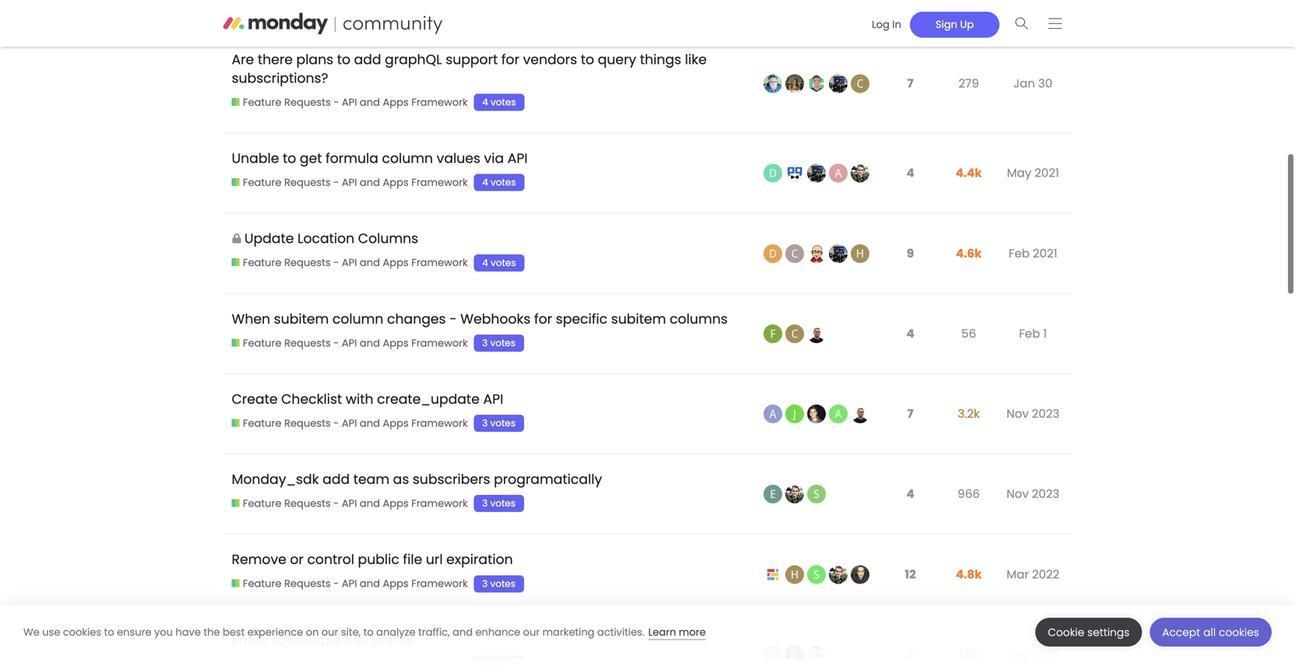 Task type: vqa. For each thing, say whether or not it's contained in the screenshot.


Task type: locate. For each thing, give the bounding box(es) containing it.
4 3 from the top
[[482, 578, 488, 591]]

matias - most recent poster image
[[808, 325, 826, 344], [851, 405, 870, 424]]

sign
[[936, 17, 958, 31]]

- down formula
[[334, 176, 339, 190]]

6 apps from the top
[[383, 497, 409, 511]]

7 for create checklist with create_update api
[[908, 406, 914, 423]]

api down control
[[342, 578, 357, 592]]

to left get
[[283, 149, 296, 168]]

2 4 votes from the top
[[482, 176, 516, 189]]

via
[[484, 149, 504, 168]]

1 feature from the top
[[243, 95, 282, 109]]

0 vertical spatial 2023
[[1032, 406, 1060, 423]]

1 vertical spatial 7
[[908, 406, 914, 423]]

1 7 button from the top
[[904, 66, 918, 101]]

1 vertical spatial 2021
[[1033, 245, 1058, 262]]

2021 right may
[[1035, 165, 1060, 182]]

tags list
[[474, 94, 533, 111], [474, 174, 533, 191], [474, 255, 533, 272], [474, 335, 532, 352], [474, 415, 532, 432], [474, 496, 532, 513], [474, 576, 532, 593], [474, 656, 532, 660]]

1 requests from the top
[[284, 95, 331, 109]]

1 vertical spatial 4 button
[[903, 317, 919, 352]]

1 vertical spatial add
[[323, 471, 350, 489]]

1 vertical spatial column
[[333, 310, 384, 329]]

0 horizontal spatial for
[[502, 50, 520, 69]]

7 apps from the top
[[383, 578, 409, 592]]

feature requests - api and apps framework link down team
[[232, 497, 468, 511]]

4 down are there plans to add graphql support for vendors to query things like subscriptions? at the top of page
[[482, 96, 488, 109]]

5 apps from the top
[[383, 417, 409, 431]]

accept all cookies button
[[1150, 619, 1272, 647]]

feature down when
[[243, 336, 282, 350]]

2 4 votes link from the top
[[474, 174, 525, 191]]

6 feature requests - api and apps framework link from the top
[[232, 497, 468, 511]]

framework down columns
[[412, 256, 468, 270]]

api up with
[[342, 336, 357, 350]]

team
[[354, 471, 390, 489]]

3 votes for api
[[482, 417, 516, 430]]

feature requests - api and apps framework for with
[[243, 417, 468, 431]]

carson butcher - frequent poster image
[[808, 74, 826, 93]]

7 feature requests - api and apps framework from the top
[[243, 578, 468, 592]]

navigation
[[858, 7, 1072, 40]]

5 requests from the top
[[284, 417, 331, 431]]

nov 2023 link for create checklist with create_update api
[[1003, 394, 1064, 434]]

api down with
[[342, 417, 357, 431]]

requests down location
[[284, 256, 331, 270]]

our right enhance
[[523, 626, 540, 640]]

2021 right 4.6k
[[1033, 245, 1058, 262]]

4 votes link for support
[[474, 94, 525, 111]]

2 feature from the top
[[243, 176, 282, 190]]

1 3 from the top
[[482, 337, 488, 350]]

apps for create_update
[[383, 417, 409, 431]]

2 7 button from the top
[[904, 397, 918, 432]]

plans
[[296, 50, 334, 69]]

12 button
[[901, 558, 920, 593]]

1 nov 2023 from the top
[[1007, 406, 1060, 423]]

apps down 'file'
[[383, 578, 409, 592]]

and down team
[[360, 497, 380, 511]]

0 vertical spatial 7
[[908, 75, 914, 92]]

0 vertical spatial 2021
[[1035, 165, 1060, 182]]

3
[[482, 337, 488, 350], [482, 417, 488, 430], [482, 498, 488, 511], [482, 578, 488, 591]]

cookies inside button
[[1219, 626, 1260, 640]]

add inside are there plans to add graphql support for vendors to query things like subscriptions?
[[354, 50, 381, 69]]

0 horizontal spatial subitem
[[274, 310, 329, 329]]

cookie settings
[[1048, 626, 1130, 640]]

3 votes link down expiration at left bottom
[[474, 576, 524, 593]]

florian - original poster image
[[764, 405, 783, 424]]

and down create checklist with create_update api
[[360, 417, 380, 431]]

tags list down "programatically" at bottom
[[474, 496, 532, 513]]

3 feature requests - api and apps framework from the top
[[243, 256, 468, 270]]

and for as
[[360, 497, 380, 511]]

3 3 votes from the top
[[482, 498, 516, 511]]

feature requests - api and apps framework link for team
[[232, 497, 468, 511]]

0 horizontal spatial cookies
[[63, 626, 101, 640]]

nov 2023 link for monday_sdk add team as subscribers programatically
[[1003, 475, 1064, 515]]

3 down expiration at left bottom
[[482, 578, 488, 591]]

2 subitem from the left
[[611, 310, 666, 329]]

3 3 from the top
[[482, 498, 488, 511]]

- down the update location columns
[[334, 256, 339, 270]]

1 4 votes link from the top
[[474, 94, 525, 111]]

dipro bhowmik - frequent poster image
[[829, 244, 848, 263]]

2 tags list from the top
[[474, 174, 533, 191]]

mar 2022
[[1007, 567, 1060, 583]]

navigation containing log in
[[858, 7, 1072, 40]]

feature requests - api and apps framework for plans
[[243, 95, 468, 109]]

nov 2023 for create checklist with create_update api
[[1007, 406, 1060, 423]]

4 3 votes from the top
[[482, 578, 516, 591]]

- for public
[[334, 578, 339, 592]]

tags list for subscribers
[[474, 496, 532, 513]]

7 button left 3.2k at the right of the page
[[904, 397, 918, 432]]

dipro bhowmik - frequent poster image right the polished geek | gold partner - frequent poster icon at the right top
[[808, 164, 826, 183]]

1 vertical spatial nov 2023 link
[[1003, 475, 1064, 515]]

7 feature requests - api and apps framework link from the top
[[232, 578, 468, 592]]

1 7 from the top
[[908, 75, 914, 92]]

for
[[502, 50, 520, 69], [534, 310, 552, 329]]

4
[[482, 96, 488, 109], [907, 165, 915, 182], [482, 176, 488, 189], [482, 257, 488, 269], [907, 326, 915, 342], [907, 486, 915, 503]]

monday_sdk
[[232, 471, 319, 489]]

6 requests from the top
[[284, 497, 331, 511]]

expiration
[[447, 551, 513, 570]]

programatically
[[494, 471, 602, 489]]

feature for are
[[243, 95, 282, 109]]

add left team
[[323, 471, 350, 489]]

matias - most recent poster image right cody - frequent poster image
[[808, 325, 826, 344]]

1 our from the left
[[322, 626, 338, 640]]

3 votes link for file
[[474, 576, 524, 593]]

support
[[446, 50, 498, 69]]

when subitem column changes - webhooks for specific subitem columns link
[[232, 298, 728, 340]]

nov right 966 on the right of page
[[1007, 486, 1029, 503]]

nov for create checklist with create_update api
[[1007, 406, 1029, 423]]

7 requests from the top
[[284, 578, 331, 592]]

remove or control public file url expiration
[[232, 551, 513, 570]]

6 tags list from the top
[[474, 496, 532, 513]]

nov 2023 right 3.2k at the right of the page
[[1007, 406, 1060, 423]]

api down formula
[[342, 176, 357, 190]]

1 cookies from the left
[[63, 626, 101, 640]]

like
[[685, 50, 707, 69]]

feature requests - api and apps framework link for get
[[232, 176, 468, 190]]

5 framework from the top
[[412, 417, 468, 431]]

1 4 button from the top
[[903, 156, 919, 191]]

or
[[290, 551, 304, 570]]

votes down via
[[491, 176, 516, 189]]

accept
[[1163, 626, 1201, 640]]

0 vertical spatial 7 button
[[904, 66, 918, 101]]

and
[[360, 95, 380, 109], [360, 176, 380, 190], [360, 256, 380, 270], [360, 336, 380, 350], [360, 417, 380, 431], [360, 497, 380, 511], [360, 578, 380, 592], [453, 626, 473, 640]]

3 votes for subscribers
[[482, 498, 516, 511]]

azmatullah - frequent poster image
[[829, 164, 848, 183]]

1 horizontal spatial dipro bhowmik - frequent poster image
[[829, 74, 848, 93]]

tags list down webhooks
[[474, 335, 532, 352]]

2 3 votes from the top
[[482, 417, 516, 430]]

4 feature from the top
[[243, 336, 282, 350]]

2 7 from the top
[[908, 406, 914, 423]]

requests down subscriptions?
[[284, 95, 331, 109]]

marketing
[[543, 626, 595, 640]]

feature requests - api and apps framework link down control
[[232, 578, 468, 592]]

and for to
[[360, 95, 380, 109]]

2 3 votes link from the top
[[474, 415, 524, 432]]

subitem right specific at the left of the page
[[611, 310, 666, 329]]

2 vertical spatial 4 votes link
[[474, 255, 525, 272]]

6 feature requests - api and apps framework from the top
[[243, 497, 468, 511]]

2 3 from the top
[[482, 417, 488, 430]]

4 apps from the top
[[383, 336, 409, 350]]

4.6k
[[956, 245, 982, 262]]

1 vertical spatial nov 2023
[[1007, 486, 1060, 503]]

3 votes link for api
[[474, 415, 524, 432]]

feature requests - api and apps framework link down the update location columns
[[232, 256, 468, 270]]

1 framework from the top
[[412, 95, 468, 109]]

4 votes link for via
[[474, 174, 525, 191]]

site,
[[341, 626, 361, 640]]

1 3 votes link from the top
[[474, 335, 524, 352]]

requests for subitem
[[284, 336, 331, 350]]

framework for column
[[412, 176, 468, 190]]

2 cookies from the left
[[1219, 626, 1260, 640]]

7 button for are there plans to add graphql support for vendors to query things like subscriptions?
[[904, 66, 918, 101]]

0 vertical spatial 4 votes link
[[474, 94, 525, 111]]

4 feature requests - api and apps framework link from the top
[[232, 336, 468, 351]]

vendors
[[523, 50, 577, 69]]

and for create_update
[[360, 417, 380, 431]]

0 vertical spatial nov 2023 link
[[1003, 394, 1064, 434]]

1 vertical spatial 4 votes
[[482, 176, 516, 189]]

log in button
[[864, 12, 910, 38]]

feature requests - api and apps framework down formula
[[243, 176, 468, 190]]

2 requests from the top
[[284, 176, 331, 190]]

6 framework from the top
[[412, 497, 468, 511]]

1 horizontal spatial our
[[523, 626, 540, 640]]

api right create_update
[[483, 390, 504, 409]]

2 4 button from the top
[[903, 317, 919, 352]]

- for as
[[334, 497, 339, 511]]

1 vertical spatial 2023
[[1032, 486, 1060, 503]]

ronen babayoff @ easyapps - original poster image
[[764, 566, 783, 585]]

7 button for create checklist with create_update api
[[904, 397, 918, 432]]

0 horizontal spatial matias - most recent poster image
[[808, 325, 826, 344]]

3 framework from the top
[[412, 256, 468, 270]]

feature for unable
[[243, 176, 282, 190]]

1 vertical spatial matias - most recent poster image
[[851, 405, 870, 424]]

framework for file
[[412, 578, 468, 592]]

matias - most recent poster image right atanas atanasov - frequent poster image
[[851, 405, 870, 424]]

api for create_update
[[342, 417, 357, 431]]

all
[[1204, 626, 1216, 640]]

feb for feb 1
[[1020, 326, 1041, 342]]

and up create checklist with create_update api link
[[360, 336, 380, 350]]

3 4 votes from the top
[[482, 257, 516, 269]]

4 feature requests - api and apps framework from the top
[[243, 336, 468, 350]]

3 down when subitem column changes - webhooks for specific subitem columns
[[482, 337, 488, 350]]

2 feature requests - api and apps framework link from the top
[[232, 176, 468, 190]]

tags list up webhooks
[[474, 255, 533, 272]]

requests down checklist
[[284, 417, 331, 431]]

3 for -
[[482, 337, 488, 350]]

5 feature requests - api and apps framework from the top
[[243, 417, 468, 431]]

1 vertical spatial nov
[[1007, 486, 1029, 503]]

email to multiple recipients link
[[232, 620, 414, 660]]

4 requests from the top
[[284, 336, 331, 350]]

3 down subscribers
[[482, 498, 488, 511]]

shanee radzewsky - most recent poster image
[[808, 486, 826, 504]]

4 votes
[[482, 96, 516, 109], [482, 176, 516, 189], [482, 257, 516, 269]]

2 framework from the top
[[412, 176, 468, 190]]

settings
[[1088, 626, 1130, 640]]

cookie settings button
[[1036, 619, 1143, 647]]

0 vertical spatial dipro bhowmik - frequent poster image
[[829, 74, 848, 93]]

4 votes down are there plans to add graphql support for vendors to query things like subscriptions? at the top of page
[[482, 96, 516, 109]]

- down control
[[334, 578, 339, 592]]

may 2021
[[1007, 165, 1060, 182]]

0 horizontal spatial our
[[322, 626, 338, 640]]

2023 right 966 on the right of page
[[1032, 486, 1060, 503]]

feb left 1
[[1020, 326, 1041, 342]]

api down team
[[342, 497, 357, 511]]

and up unable to get formula column values via api link
[[360, 95, 380, 109]]

6 feature from the top
[[243, 497, 282, 511]]

values
[[437, 149, 481, 168]]

2 feature requests - api and apps framework from the top
[[243, 176, 468, 190]]

9
[[907, 245, 914, 262]]

feature down subscriptions?
[[243, 95, 282, 109]]

feature down create
[[243, 417, 282, 431]]

7 tags list from the top
[[474, 576, 532, 593]]

2023 right 3.2k at the right of the page
[[1032, 406, 1060, 423]]

votes for api
[[490, 417, 516, 430]]

our right the on
[[322, 626, 338, 640]]

din jaz - original poster image
[[764, 164, 783, 183]]

1 nov 2023 link from the top
[[1003, 394, 1064, 434]]

feature requests - api and apps framework link down formula
[[232, 176, 468, 190]]

4 down via
[[482, 176, 488, 189]]

3 votes for -
[[482, 337, 516, 350]]

0 vertical spatial add
[[354, 50, 381, 69]]

3 votes link down subscribers
[[474, 496, 524, 513]]

votes for file
[[490, 578, 516, 591]]

3 votes down webhooks
[[482, 337, 516, 350]]

our
[[322, 626, 338, 640], [523, 626, 540, 640]]

feature down unable at the top left
[[243, 176, 282, 190]]

for inside are there plans to add graphql support for vendors to query things like subscriptions?
[[502, 50, 520, 69]]

0 vertical spatial for
[[502, 50, 520, 69]]

1 3 votes from the top
[[482, 337, 516, 350]]

2021 for feb 2021
[[1033, 245, 1058, 262]]

tags list up "programatically" at bottom
[[474, 415, 532, 432]]

5 tags list from the top
[[474, 415, 532, 432]]

0 vertical spatial 4 button
[[903, 156, 919, 191]]

1 vertical spatial feb
[[1020, 326, 1041, 342]]

3 votes for file
[[482, 578, 516, 591]]

2023 for create checklist with create_update api
[[1032, 406, 1060, 423]]

feature requests - api and apps framework link up with
[[232, 336, 468, 351]]

for left specific at the left of the page
[[534, 310, 552, 329]]

dipro bhowmik - frequent poster image right carson butcher - frequent poster icon
[[829, 74, 848, 93]]

jan 30 link
[[1010, 63, 1057, 104]]

3 votes up subscribers
[[482, 417, 516, 430]]

donald cornel - most recent poster image
[[808, 646, 826, 660]]

apps down unable to get formula column values via api
[[383, 176, 409, 190]]

7 right cody - most recent poster image
[[908, 75, 914, 92]]

webhooks
[[461, 310, 531, 329]]

2 nov from the top
[[1007, 486, 1029, 503]]

4 button for specific
[[903, 317, 919, 352]]

tags list for add
[[474, 94, 533, 111]]

1 vertical spatial for
[[534, 310, 552, 329]]

3 votes down expiration at left bottom
[[482, 578, 516, 591]]

daniel silva - frequent poster image
[[786, 646, 804, 660]]

feb right 4.6k
[[1009, 245, 1030, 262]]

feature requests - api and apps framework down the update location columns
[[243, 256, 468, 270]]

-
[[334, 95, 339, 109], [334, 176, 339, 190], [334, 256, 339, 270], [450, 310, 457, 329], [334, 336, 339, 350], [334, 417, 339, 431], [334, 497, 339, 511], [334, 578, 339, 592]]

cookies for use
[[63, 626, 101, 640]]

dialog
[[0, 606, 1296, 660]]

feature down update
[[243, 256, 282, 270]]

1 tags list from the top
[[474, 94, 533, 111]]

1 feature requests - api and apps framework link from the top
[[232, 95, 468, 110]]

and down remove or control public file url expiration
[[360, 578, 380, 592]]

framework down subscribers
[[412, 497, 468, 511]]

5 feature from the top
[[243, 417, 282, 431]]

feature requests - api and apps framework link for column
[[232, 336, 468, 351]]

2 apps from the top
[[383, 176, 409, 190]]

feature down remove
[[243, 578, 282, 592]]

1 nov from the top
[[1007, 406, 1029, 423]]

best
[[223, 626, 245, 640]]

7 feature from the top
[[243, 578, 282, 592]]

add
[[354, 50, 381, 69], [323, 471, 350, 489]]

- up control
[[334, 497, 339, 511]]

2 vertical spatial 4 votes
[[482, 257, 516, 269]]

4 button left "56"
[[903, 317, 919, 352]]

2 vertical spatial 4 button
[[903, 477, 919, 512]]

0 vertical spatial nov
[[1007, 406, 1029, 423]]

log in
[[872, 17, 902, 31]]

changes
[[387, 310, 446, 329]]

requests down get
[[284, 176, 331, 190]]

feature requests - api and apps framework link down with
[[232, 417, 468, 431]]

1 vertical spatial 7 button
[[904, 397, 918, 432]]

4 votes link
[[474, 94, 525, 111], [474, 174, 525, 191], [474, 255, 525, 272]]

framework down create_update
[[412, 417, 468, 431]]

this topic is closed; it no longer accepts new replies image
[[232, 234, 242, 244]]

tags list for -
[[474, 335, 532, 352]]

1 horizontal spatial add
[[354, 50, 381, 69]]

sign up
[[936, 17, 974, 31]]

helen - most recent poster image
[[851, 244, 870, 263]]

feb 1 link
[[1016, 314, 1051, 354]]

column left changes
[[333, 310, 384, 329]]

1 horizontal spatial matias - most recent poster image
[[851, 405, 870, 424]]

column
[[382, 149, 433, 168], [333, 310, 384, 329]]

1 4 votes from the top
[[482, 96, 516, 109]]

apps for formula
[[383, 176, 409, 190]]

3 4 button from the top
[[903, 477, 919, 512]]

api for as
[[342, 497, 357, 511]]

nov
[[1007, 406, 1029, 423], [1007, 486, 1029, 503]]

feature requests - api and apps framework link down plans
[[232, 95, 468, 110]]

4 button
[[903, 156, 919, 191], [903, 317, 919, 352], [903, 477, 919, 512]]

1 2023 from the top
[[1032, 406, 1060, 423]]

requests for to
[[284, 176, 331, 190]]

0 vertical spatial nov 2023
[[1007, 406, 1060, 423]]

requests for checklist
[[284, 417, 331, 431]]

2 2023 from the top
[[1032, 486, 1060, 503]]

3 votes link for -
[[474, 335, 524, 352]]

3 votes link
[[474, 335, 524, 352], [474, 415, 524, 432], [474, 496, 524, 513], [474, 576, 524, 593]]

eric white - original poster image
[[764, 486, 783, 504]]

api
[[342, 95, 357, 109], [508, 149, 528, 168], [342, 176, 357, 190], [342, 256, 357, 270], [342, 336, 357, 350], [483, 390, 504, 409], [342, 417, 357, 431], [342, 497, 357, 511], [342, 578, 357, 592]]

in
[[893, 17, 902, 31]]

0 vertical spatial feb
[[1009, 245, 1030, 262]]

create checklist with create_update api link
[[232, 379, 504, 421]]

1 feature requests - api and apps framework from the top
[[243, 95, 468, 109]]

1 horizontal spatial for
[[534, 310, 552, 329]]

tags list down enhance
[[474, 656, 532, 660]]

2021
[[1035, 165, 1060, 182], [1033, 245, 1058, 262]]

4 3 votes link from the top
[[474, 576, 524, 593]]

requests down monday_sdk on the bottom left of the page
[[284, 497, 331, 511]]

7
[[908, 75, 914, 92], [908, 406, 914, 423]]

3 votes down subscribers
[[482, 498, 516, 511]]

2023 for monday_sdk add team as subscribers programatically
[[1032, 486, 1060, 503]]

feature requests - api and apps framework for get
[[243, 176, 468, 190]]

1 vertical spatial 4 votes link
[[474, 174, 525, 191]]

5 feature requests - api and apps framework link from the top
[[232, 417, 468, 431]]

checklist
[[281, 390, 342, 409]]

1 vertical spatial dipro bhowmik - frequent poster image
[[808, 164, 826, 183]]

4 votes up webhooks
[[482, 257, 516, 269]]

and down unable to get formula column values via api
[[360, 176, 380, 190]]

4 framework from the top
[[412, 336, 468, 350]]

2 nov 2023 from the top
[[1007, 486, 1060, 503]]

framework
[[412, 95, 468, 109], [412, 176, 468, 190], [412, 256, 468, 270], [412, 336, 468, 350], [412, 417, 468, 431], [412, 497, 468, 511], [412, 578, 468, 592]]

control
[[307, 551, 354, 570]]

- for changes
[[334, 336, 339, 350]]

dipro bhowmik - frequent poster image
[[829, 74, 848, 93], [808, 164, 826, 183]]

have
[[176, 626, 201, 640]]

4 tags list from the top
[[474, 335, 532, 352]]

requests down or
[[284, 578, 331, 592]]

1 apps from the top
[[383, 95, 409, 109]]

add down monday community forum image
[[354, 50, 381, 69]]

subscribers
[[413, 471, 490, 489]]

apps down graphql
[[383, 95, 409, 109]]

1 horizontal spatial cookies
[[1219, 626, 1260, 640]]

apps
[[383, 95, 409, 109], [383, 176, 409, 190], [383, 256, 409, 270], [383, 336, 409, 350], [383, 417, 409, 431], [383, 497, 409, 511], [383, 578, 409, 592]]

ensure
[[117, 626, 152, 640]]

1 horizontal spatial subitem
[[611, 310, 666, 329]]

feature requests - api and apps framework down remove or control public file url expiration
[[243, 578, 468, 592]]

7 framework from the top
[[412, 578, 468, 592]]

framework down values
[[412, 176, 468, 190]]

votes down "programatically" at bottom
[[490, 498, 516, 511]]

votes down expiration at left bottom
[[490, 578, 516, 591]]

0 vertical spatial 4 votes
[[482, 96, 516, 109]]

4 votes for via
[[482, 176, 516, 189]]

2 nov 2023 link from the top
[[1003, 475, 1064, 515]]

accept all cookies
[[1163, 626, 1260, 640]]

3 3 votes link from the top
[[474, 496, 524, 513]]



Task type: describe. For each thing, give the bounding box(es) containing it.
chris collins - frequent poster image
[[786, 244, 804, 263]]

feature requests - api and apps framework link for plans
[[232, 95, 468, 110]]

- for create_update
[[334, 417, 339, 431]]

cody - frequent poster image
[[786, 325, 804, 344]]

david @ david simpson apps - original poster image
[[764, 74, 783, 93]]

analyze
[[376, 626, 416, 640]]

alex savchuk - frequent poster image
[[786, 486, 804, 504]]

4 left 966 on the right of page
[[907, 486, 915, 503]]

with
[[346, 390, 374, 409]]

public
[[358, 551, 400, 570]]

0 vertical spatial column
[[382, 149, 433, 168]]

alex savchuk - frequent poster image
[[829, 566, 848, 585]]

feb for feb 2021
[[1009, 245, 1030, 262]]

feb 2021
[[1009, 245, 1058, 262]]

up
[[961, 17, 974, 31]]

4 left "56"
[[907, 326, 915, 342]]

cody - most recent poster image
[[851, 74, 870, 93]]

to right site,
[[364, 626, 374, 640]]

menu image
[[1049, 18, 1063, 29]]

get
[[300, 149, 322, 168]]

location
[[298, 230, 355, 248]]

scott underwood - frequent poster image
[[808, 405, 826, 424]]

api for public
[[342, 578, 357, 592]]

multiple
[[289, 631, 341, 650]]

traffic,
[[418, 626, 450, 640]]

feature for remove
[[243, 578, 282, 592]]

feature requests - api and apps framework for column
[[243, 336, 468, 350]]

3 votes link for subscribers
[[474, 496, 524, 513]]

atanas atanasov - frequent poster image
[[829, 405, 848, 424]]

url
[[426, 551, 443, 570]]

- right changes
[[450, 310, 457, 329]]

recipients
[[345, 631, 414, 650]]

learn more link
[[649, 626, 706, 641]]

you
[[154, 626, 173, 640]]

feature for when
[[243, 336, 282, 350]]

remove
[[232, 551, 287, 570]]

9 button
[[903, 236, 918, 271]]

4 button for api
[[903, 156, 919, 191]]

helen - frequent poster image
[[786, 566, 804, 585]]

graphql
[[385, 50, 442, 69]]

apps for to
[[383, 95, 409, 109]]

api for changes
[[342, 336, 357, 350]]

to left query
[[581, 50, 594, 69]]

tags list for column
[[474, 174, 533, 191]]

0 horizontal spatial add
[[323, 471, 350, 489]]

3 for subscribers
[[482, 498, 488, 511]]

7 for are there plans to add graphql support for vendors to query things like subscriptions?
[[908, 75, 914, 92]]

yann dehuy - frequent poster image
[[808, 244, 826, 263]]

learn
[[649, 626, 676, 640]]

and for public
[[360, 578, 380, 592]]

feature requests - api and apps framework for team
[[243, 497, 468, 511]]

mar
[[1007, 567, 1029, 583]]

2021 for may 2021
[[1035, 165, 1060, 182]]

we use cookies to ensure you have the best experience on our site, to analyze traffic, and enhance our marketing activities. learn more
[[23, 626, 706, 640]]

requests for add
[[284, 497, 331, 511]]

alex savchuk - most recent poster image
[[851, 164, 870, 183]]

joshua park - frequent poster image
[[786, 405, 804, 424]]

there
[[258, 50, 293, 69]]

monday_sdk add team as subscribers programatically
[[232, 471, 602, 489]]

framework for api
[[412, 417, 468, 431]]

sign up button
[[910, 12, 1000, 38]]

to left ensure
[[104, 626, 114, 640]]

when subitem column changes - webhooks for specific subitem columns
[[232, 310, 728, 329]]

3 tags list from the top
[[474, 255, 533, 272]]

columns
[[670, 310, 728, 329]]

api down the update location columns
[[342, 256, 357, 270]]

framework for -
[[412, 336, 468, 350]]

and down columns
[[360, 256, 380, 270]]

may 2021 link
[[1004, 153, 1064, 193]]

framework for add
[[412, 95, 468, 109]]

framework for subscribers
[[412, 497, 468, 511]]

votes up webhooks
[[491, 257, 516, 269]]

8 tags list from the top
[[474, 656, 532, 660]]

api for formula
[[342, 176, 357, 190]]

tags list for api
[[474, 415, 532, 432]]

- for to
[[334, 95, 339, 109]]

unable to get formula column values via api
[[232, 149, 528, 168]]

votes for -
[[490, 337, 516, 350]]

279
[[959, 75, 980, 92]]

4 votes for support
[[482, 96, 516, 109]]

4 up when subitem column changes - webhooks for specific subitem columns
[[482, 257, 488, 269]]

are
[[232, 50, 254, 69]]

feature for monday_sdk
[[243, 497, 282, 511]]

create
[[232, 390, 278, 409]]

formula
[[326, 149, 379, 168]]

4.8k
[[956, 567, 982, 583]]

tags list for file
[[474, 576, 532, 593]]

rachel - frequent poster image
[[786, 74, 804, 93]]

3 4 votes link from the top
[[474, 255, 525, 272]]

3 feature requests - api and apps framework link from the top
[[232, 256, 468, 270]]

feb 2021 link
[[1005, 234, 1062, 274]]

mar 2022 link
[[1003, 555, 1064, 595]]

dialog containing cookie settings
[[0, 606, 1296, 660]]

votes for column
[[491, 176, 516, 189]]

to right 'email'
[[272, 631, 285, 650]]

4 right alex savchuk - most recent poster icon
[[907, 165, 915, 182]]

jan
[[1014, 75, 1036, 92]]

activities.
[[598, 626, 645, 640]]

yogev david - most recent poster image
[[851, 566, 870, 585]]

apps for public
[[383, 578, 409, 592]]

monday community forum image
[[223, 13, 473, 34]]

the
[[204, 626, 220, 640]]

3 requests from the top
[[284, 256, 331, 270]]

feature requests - api and apps framework for control
[[243, 578, 468, 592]]

search image
[[1016, 18, 1029, 29]]

shubhanshu - frequent poster image
[[808, 566, 826, 585]]

and for changes
[[360, 336, 380, 350]]

- for formula
[[334, 176, 339, 190]]

on
[[306, 626, 319, 640]]

apps for as
[[383, 497, 409, 511]]

we
[[23, 626, 40, 640]]

3 feature from the top
[[243, 256, 282, 270]]

pete ambrose - original poster image
[[764, 646, 783, 660]]

darren wiebe - original poster image
[[764, 244, 783, 263]]

experience
[[248, 626, 303, 640]]

cookies for all
[[1219, 626, 1260, 640]]

3 for file
[[482, 578, 488, 591]]

to right plans
[[337, 50, 351, 69]]

enhance
[[476, 626, 521, 640]]

nov 2023 for monday_sdk add team as subscribers programatically
[[1007, 486, 1060, 503]]

and right traffic,
[[453, 626, 473, 640]]

4.4k
[[956, 165, 982, 182]]

apps for changes
[[383, 336, 409, 350]]

0 vertical spatial matias - most recent poster image
[[808, 325, 826, 344]]

0 horizontal spatial dipro bhowmik - frequent poster image
[[808, 164, 826, 183]]

api for to
[[342, 95, 357, 109]]

1
[[1044, 326, 1047, 342]]

30
[[1039, 75, 1053, 92]]

log
[[872, 17, 890, 31]]

3 for api
[[482, 417, 488, 430]]

are there plans to add graphql support for vendors to query things like subscriptions? link
[[232, 38, 707, 99]]

votes for subscribers
[[490, 498, 516, 511]]

when
[[232, 310, 270, 329]]

fantasy media team - original poster image
[[764, 325, 783, 344]]

3.2k
[[958, 406, 980, 423]]

56
[[962, 326, 977, 342]]

update location columns link
[[245, 218, 419, 260]]

2022
[[1033, 567, 1060, 583]]

polished geek | gold partner - frequent poster image
[[786, 164, 804, 183]]

feature for create
[[243, 417, 282, 431]]

3 apps from the top
[[383, 256, 409, 270]]

966
[[958, 486, 980, 503]]

subscriptions?
[[232, 69, 328, 88]]

are there plans to add graphql support for vendors to query things like subscriptions?
[[232, 50, 707, 88]]

create_update
[[377, 390, 480, 409]]

requests for there
[[284, 95, 331, 109]]

email to multiple recipients
[[232, 631, 414, 650]]

2 our from the left
[[523, 626, 540, 640]]

email
[[232, 631, 268, 650]]

use
[[42, 626, 60, 640]]

api right via
[[508, 149, 528, 168]]

as
[[393, 471, 409, 489]]

requests for or
[[284, 578, 331, 592]]

unable
[[232, 149, 279, 168]]

feature requests - api and apps framework link for with
[[232, 417, 468, 431]]

and for formula
[[360, 176, 380, 190]]

file
[[403, 551, 423, 570]]

12
[[905, 567, 916, 583]]

nov for monday_sdk add team as subscribers programatically
[[1007, 486, 1029, 503]]

unable to get formula column values via api link
[[232, 138, 528, 180]]

votes for add
[[491, 96, 516, 109]]

update
[[245, 230, 294, 248]]

cookie
[[1048, 626, 1085, 640]]

1 subitem from the left
[[274, 310, 329, 329]]

may
[[1007, 165, 1032, 182]]

feb 1
[[1020, 326, 1047, 342]]

specific
[[556, 310, 608, 329]]

feature requests - api and apps framework link for control
[[232, 578, 468, 592]]



